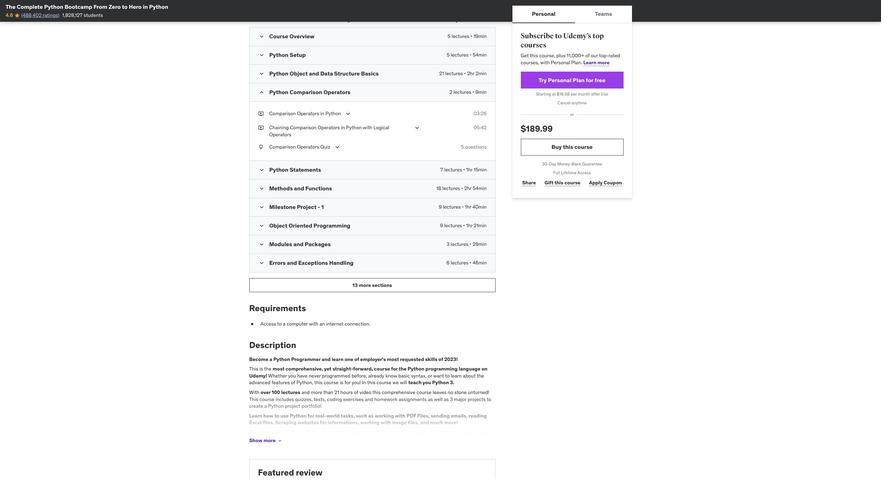 Task type: locate. For each thing, give the bounding box(es) containing it.
2 vertical spatial xsmall image
[[277, 439, 283, 444]]

1 vertical spatial is
[[340, 380, 343, 386]]

2 small image from the top
[[258, 70, 265, 77]]

0 vertical spatial learn
[[584, 59, 597, 66]]

0 vertical spatial learn
[[332, 357, 344, 363]]

2 files, from the left
[[408, 420, 419, 427]]

xsmall image
[[258, 111, 264, 117], [258, 125, 264, 132], [277, 439, 283, 444]]

yet
[[324, 366, 332, 373]]

0 vertical spatial access
[[578, 170, 591, 175]]

0 vertical spatial 54min
[[473, 52, 487, 58]]

1 vertical spatial most
[[273, 366, 285, 373]]

1 vertical spatial teach
[[284, 430, 296, 436]]

of left python,
[[291, 380, 295, 386]]

1 vertical spatial 54min
[[473, 186, 487, 192]]

for down real-
[[320, 420, 327, 427]]

to left use
[[275, 413, 279, 420]]

share button
[[521, 176, 538, 190]]

lectures down 9 lectures • 1hr 40min
[[444, 223, 462, 229]]

learn up 3.
[[451, 373, 462, 380]]

python down python setup
[[269, 70, 289, 77]]

files, down how
[[263, 420, 274, 427]]

2 horizontal spatial is
[[376, 437, 379, 443]]

gift this course
[[545, 180, 581, 186]]

2 horizontal spatial the
[[477, 373, 484, 380]]

teach
[[409, 380, 422, 386], [284, 430, 296, 436]]

lectures right the 156
[[288, 17, 306, 23]]

personal down plus on the top of the page
[[551, 59, 570, 66]]

sections for 13 more sections
[[372, 283, 392, 289]]

how
[[263, 413, 273, 420]]

3 small image from the top
[[258, 223, 265, 230]]

object up modules at the left of the page
[[269, 223, 287, 230]]

you down syntax,
[[423, 380, 431, 386]]

most up know
[[387, 357, 399, 363]]

2 small image from the top
[[258, 204, 265, 211]]

tab list containing personal
[[513, 6, 632, 23]]

milestone project - 1
[[269, 204, 324, 211]]

1 horizontal spatial xsmall image
[[258, 144, 264, 151]]

this up show
[[249, 430, 258, 436]]

comparison down chaining
[[269, 144, 296, 150]]

5 down expand
[[448, 33, 451, 39]]

try personal plan for free link
[[521, 72, 624, 89]]

teach down syntax,
[[409, 380, 422, 386]]

real-
[[316, 413, 326, 420]]

an
[[320, 321, 325, 328]]

1 54min from the top
[[473, 52, 487, 58]]

5 for course overview
[[448, 33, 451, 39]]

to left udemy's
[[555, 32, 562, 40]]

with
[[541, 59, 550, 66], [363, 125, 372, 131], [309, 321, 318, 328], [395, 413, 406, 420], [381, 420, 391, 427], [371, 430, 381, 436]]

0 horizontal spatial learn
[[332, 357, 344, 363]]

1 horizontal spatial is
[[340, 380, 343, 386]]

have
[[297, 373, 308, 380]]

0 horizontal spatial the
[[264, 366, 272, 373]]

$16.58
[[557, 92, 570, 97]]

with left logical
[[363, 125, 372, 131]]

1 horizontal spatial show lecture description image
[[345, 111, 352, 118]]

or down anytime
[[570, 112, 574, 117]]

1 vertical spatial will
[[276, 430, 283, 436]]

well
[[434, 397, 443, 403]]

0 vertical spatial personal
[[532, 10, 556, 17]]

1 horizontal spatial you!
[[399, 437, 408, 443]]

0 horizontal spatial or
[[428, 373, 432, 380]]

30-
[[542, 161, 549, 167]]

2 this from the top
[[249, 397, 258, 403]]

more for show
[[264, 438, 276, 444]]

you up notebook!
[[297, 430, 305, 436]]

object down setup
[[290, 70, 308, 77]]

to right projects
[[487, 397, 491, 403]]

3 small image from the top
[[258, 89, 265, 96]]

course inside $189.99 buy this course
[[575, 144, 593, 151]]

this up the courses,
[[530, 53, 538, 59]]

quizzes,
[[295, 397, 313, 403]]

this is the
[[249, 366, 273, 373]]

excel
[[249, 420, 262, 427]]

lectures down 9 lectures • 1hr 21min
[[451, 242, 469, 248]]

1 horizontal spatial 21
[[439, 70, 444, 77]]

3 this from the top
[[249, 430, 258, 436]]

0 vertical spatial you
[[288, 373, 296, 380]]

0 vertical spatial is
[[260, 366, 263, 373]]

will down basic
[[400, 380, 407, 386]]

course inside most comprehensive, yet straight-forward, course for the python programming language on udemy!
[[374, 366, 390, 373]]

complete
[[17, 3, 43, 10]]

1 vertical spatial 21
[[335, 390, 339, 396]]

• left 2min
[[464, 70, 466, 77]]

1 vertical spatial coding
[[439, 430, 454, 436]]

most up whether
[[273, 366, 285, 373]]

python up syntax,
[[408, 366, 425, 373]]

small image
[[258, 52, 265, 59], [258, 70, 265, 77], [258, 89, 265, 96], [258, 167, 265, 174], [258, 186, 265, 193], [258, 242, 265, 249]]

projects
[[468, 397, 486, 403]]

1 small image from the top
[[258, 52, 265, 59]]

5 left questions
[[461, 144, 464, 150]]

all
[[469, 17, 475, 23]]

for up websites
[[308, 413, 314, 420]]

more inside the 'and more than 21 hours of video this comprehensive course leaves no stone unturned! this course includes quizzes, tests, coding exercises and homework assignments as well as 3 major projects to create a python project portfolio!'
[[311, 390, 322, 396]]

small image for course
[[258, 33, 265, 40]]

$189.99
[[521, 123, 553, 134]]

sections right 13
[[372, 283, 392, 289]]

0 horizontal spatial will
[[276, 430, 283, 436]]

1 vertical spatial or
[[428, 373, 432, 380]]

anytime
[[572, 100, 587, 106]]

working
[[375, 413, 394, 420], [360, 420, 380, 427]]

tab list
[[513, 6, 632, 23]]

coding down than
[[327, 397, 342, 403]]

0 vertical spatial show lecture description image
[[345, 111, 352, 118]]

this right in
[[367, 380, 375, 386]]

1,828,127 students
[[62, 12, 103, 18]]

python down includes
[[268, 404, 284, 410]]

0 vertical spatial xsmall image
[[258, 144, 264, 151]]

1 horizontal spatial most
[[387, 357, 399, 363]]

xsmall image
[[258, 144, 264, 151], [249, 321, 255, 328]]

2 vertical spatial learn
[[318, 437, 330, 443]]

learn
[[584, 59, 597, 66], [249, 413, 262, 420], [318, 437, 330, 443]]

23 sections • 156 lectures • 22h 13m total length
[[249, 17, 355, 23]]

chaining
[[269, 125, 289, 131]]

• for course overview
[[471, 33, 473, 39]]

after
[[591, 92, 600, 97]]

0 horizontal spatial sections
[[256, 17, 275, 23]]

(488,402
[[21, 12, 42, 18]]

6 small image from the top
[[258, 242, 265, 249]]

object oriented programming
[[269, 223, 351, 230]]

as right such
[[368, 413, 374, 420]]

1 horizontal spatial learn
[[318, 437, 330, 443]]

1 vertical spatial 2hr
[[464, 186, 472, 192]]

python,
[[297, 380, 313, 386]]

per
[[571, 92, 577, 97]]

apply
[[589, 180, 603, 186]]

sections right all
[[476, 17, 496, 23]]

comparison
[[290, 89, 322, 96], [269, 111, 296, 117], [290, 125, 317, 131], [269, 144, 296, 150]]

1 vertical spatial this
[[249, 397, 258, 403]]

files, down pdf
[[408, 420, 419, 427]]

0 vertical spatial this
[[249, 366, 258, 373]]

1 horizontal spatial coding
[[439, 430, 454, 436]]

of up exercises
[[354, 390, 358, 396]]

you left have
[[288, 373, 296, 380]]

2 horizontal spatial sections
[[476, 17, 496, 23]]

1 vertical spatial xsmall image
[[258, 125, 264, 132]]

major
[[454, 397, 467, 403]]

this inside $189.99 buy this course
[[563, 144, 573, 151]]

1 horizontal spatial sections
[[372, 283, 392, 289]]

tasks,
[[341, 413, 355, 420]]

comprehensive,
[[286, 366, 323, 373]]

personal inside get this course, plus 11,000+ of our top-rated courses, with personal plan.
[[551, 59, 570, 66]]

• down 5 lectures • 19min
[[470, 52, 472, 58]]

this up "udemy!"
[[249, 366, 258, 373]]

learn up straight-
[[332, 357, 344, 363]]

this down with
[[249, 397, 258, 403]]

overview
[[290, 33, 315, 40]]

in
[[362, 380, 366, 386]]

this right the video
[[373, 390, 381, 396]]

2 vertical spatial 1hr
[[466, 223, 473, 229]]

the up basic
[[399, 366, 407, 373]]

python
[[44, 3, 63, 10], [149, 3, 168, 10], [269, 51, 289, 58], [269, 70, 289, 77], [269, 89, 289, 96], [326, 111, 341, 117], [346, 125, 362, 131], [269, 167, 289, 174], [273, 357, 290, 363], [408, 366, 425, 373], [432, 380, 449, 386], [268, 404, 284, 410], [290, 413, 307, 420], [306, 430, 322, 436]]

0 horizontal spatial you!
[[352, 380, 361, 386]]

practical
[[332, 430, 351, 436]]

manner
[[358, 437, 375, 443]]

0 horizontal spatial you
[[288, 373, 296, 380]]

become a python programmer and learn one of employer's most requested skills of 2023!
[[249, 357, 458, 363]]

or
[[570, 112, 574, 117], [428, 373, 432, 380]]

sections inside button
[[372, 283, 392, 289]]

1 horizontal spatial object
[[290, 70, 308, 77]]

description
[[249, 340, 296, 351]]

lectures for course overview
[[452, 33, 470, 39]]

0 horizontal spatial access
[[261, 321, 276, 328]]

1 vertical spatial you!
[[399, 437, 408, 443]]

object
[[290, 70, 308, 77], [269, 223, 287, 230]]

this
[[530, 53, 538, 59], [563, 144, 573, 151], [555, 180, 564, 186], [315, 380, 323, 386], [367, 380, 375, 386], [373, 390, 381, 396]]

1 horizontal spatial as
[[428, 397, 433, 403]]

0 horizontal spatial teach
[[284, 430, 296, 436]]

1 vertical spatial 9
[[440, 223, 443, 229]]

1 horizontal spatial you
[[297, 430, 305, 436]]

of inside whether you have never programmed before, already know basic syntax, or want to learn about the advanced features of python, this course is for you! in this course we will
[[291, 380, 295, 386]]

you!
[[352, 380, 361, 386], [399, 437, 408, 443]]

cancel
[[558, 100, 571, 106]]

personal up $16.58
[[548, 77, 572, 84]]

operators down chaining
[[269, 132, 291, 138]]

2 lectures • 9min
[[450, 89, 487, 95]]

learn right notebook!
[[318, 437, 330, 443]]

you! inside learn how to use python for real-world tasks, such as working with pdf files, sending emails, reading excel files, scraping websites for informations, working with image files, and much more! this course will teach you python in a practical manner, with every lecture comes a full coding screencast and a corresponding code notebook! learn in whatever manner is best for you!
[[399, 437, 408, 443]]

whatever
[[337, 437, 357, 443]]

1 horizontal spatial access
[[578, 170, 591, 175]]

and left data
[[309, 70, 319, 77]]

0 horizontal spatial as
[[368, 413, 374, 420]]

11,000+
[[567, 53, 584, 59]]

quiz
[[320, 144, 330, 150]]

1 horizontal spatial will
[[400, 380, 407, 386]]

manner,
[[352, 430, 370, 436]]

python down course
[[269, 51, 289, 58]]

more right show
[[264, 438, 276, 444]]

show lecture description image
[[345, 111, 352, 118], [334, 144, 341, 151]]

2 vertical spatial you
[[297, 430, 305, 436]]

use
[[281, 413, 289, 420]]

1hr for -
[[465, 204, 471, 211]]

9 down the 18
[[439, 204, 442, 211]]

is up "udemy!"
[[260, 366, 263, 373]]

working down such
[[360, 420, 380, 427]]

is inside whether you have never programmed before, already know basic syntax, or want to learn about the advanced features of python, this course is for you! in this course we will
[[340, 380, 343, 386]]

1 horizontal spatial or
[[570, 112, 574, 117]]

top
[[593, 32, 604, 40]]

9 down 9 lectures • 1hr 40min
[[440, 223, 443, 229]]

1 vertical spatial xsmall image
[[249, 321, 255, 328]]

• for python comparison operators
[[473, 89, 475, 95]]

small image
[[258, 33, 265, 40], [258, 204, 265, 211], [258, 223, 265, 230], [258, 260, 265, 267]]

comparison down the comparison operators in python
[[290, 125, 317, 131]]

exceptions
[[298, 260, 328, 267]]

lectures for python comparison operators
[[454, 89, 471, 95]]

you inside whether you have never programmed before, already know basic syntax, or want to learn about the advanced features of python, this course is for you! in this course we will
[[288, 373, 296, 380]]

small image for python comparison operators
[[258, 89, 265, 96]]

structure
[[334, 70, 360, 77]]

show lecture description image for comparison operators quiz
[[334, 144, 341, 151]]

1 horizontal spatial 3
[[450, 397, 453, 403]]

more inside button
[[264, 438, 276, 444]]

0 horizontal spatial learn
[[249, 413, 262, 420]]

1 horizontal spatial the
[[399, 366, 407, 373]]

the
[[6, 3, 16, 10]]

0 horizontal spatial files,
[[263, 420, 274, 427]]

learn for learn more
[[584, 59, 597, 66]]

0 vertical spatial working
[[375, 413, 394, 420]]

4 small image from the top
[[258, 167, 265, 174]]

• up 9 lectures • 1hr 40min
[[461, 186, 463, 192]]

0 vertical spatial will
[[400, 380, 407, 386]]

share
[[522, 180, 536, 186]]

sections inside dropdown button
[[476, 17, 496, 23]]

1 vertical spatial learn
[[451, 373, 462, 380]]

1 this from the top
[[249, 366, 258, 373]]

for up hours
[[345, 380, 351, 386]]

more inside button
[[359, 283, 371, 289]]

this inside learn how to use python for real-world tasks, such as working with pdf files, sending emails, reading excel files, scraping websites for informations, working with image files, and much more! this course will teach you python in a practical manner, with every lecture comes a full coding screencast and a corresponding code notebook! learn in whatever manner is best for you!
[[249, 430, 258, 436]]

to inside 'subscribe to udemy's top courses'
[[555, 32, 562, 40]]

• left 9min
[[473, 89, 475, 95]]

of right skills
[[439, 357, 443, 363]]

courses
[[521, 41, 547, 49]]

small image for object
[[258, 223, 265, 230]]

3 inside the 'and more than 21 hours of video this comprehensive course leaves no stone unturned! this course includes quizzes, tests, coding exercises and homework assignments as well as 3 major projects to create a python project portfolio!'
[[450, 397, 453, 403]]

lectures for methods and functions
[[443, 186, 460, 192]]

python up 'ratings)'
[[44, 3, 63, 10]]

show lecture description image for comparison operators in python
[[345, 111, 352, 118]]

(488,402 ratings)
[[21, 12, 59, 18]]

1 vertical spatial 3
[[450, 397, 453, 403]]

54min down '19min'
[[473, 52, 487, 58]]

9
[[439, 204, 442, 211], [440, 223, 443, 229]]

python inside the 'and more than 21 hours of video this comprehensive course leaves no stone unturned! this course includes quizzes, tests, coding exercises and homework assignments as well as 3 major projects to create a python project portfolio!'
[[268, 404, 284, 410]]

comparison up the comparison operators in python
[[290, 89, 322, 96]]

1hr left 40min
[[465, 204, 471, 211]]

lectures up 2
[[445, 70, 463, 77]]

operators
[[324, 89, 351, 96], [297, 111, 319, 117], [318, 125, 340, 131], [269, 132, 291, 138], [297, 144, 319, 150]]

0 vertical spatial xsmall image
[[258, 111, 264, 117]]

in inside chaining comparison operators in python with logical operators
[[341, 125, 345, 131]]

1 vertical spatial 1hr
[[465, 204, 471, 211]]

learn for learn how to use python for real-world tasks, such as working with pdf files, sending emails, reading excel files, scraping websites for informations, working with image files, and much more! this course will teach you python in a practical manner, with every lecture comes a full coding screencast and a corresponding code notebook! learn in whatever manner is best for you!
[[249, 413, 262, 420]]

• left 15min
[[463, 167, 465, 173]]

to inside learn how to use python for real-world tasks, such as working with pdf files, sending emails, reading excel files, scraping websites for informations, working with image files, and much more! this course will teach you python in a practical manner, with every lecture comes a full coding screencast and a corresponding code notebook! learn in whatever manner is best for you!
[[275, 413, 279, 420]]

• for python statements
[[463, 167, 465, 173]]

more for and
[[311, 390, 322, 396]]

0 horizontal spatial 21
[[335, 390, 339, 396]]

4 small image from the top
[[258, 260, 265, 267]]

0 horizontal spatial 3
[[447, 242, 450, 248]]

1 horizontal spatial teach
[[409, 380, 422, 386]]

1 vertical spatial personal
[[551, 59, 570, 66]]

0 horizontal spatial is
[[260, 366, 263, 373]]

0 horizontal spatial most
[[273, 366, 285, 373]]

coding down more!
[[439, 430, 454, 436]]

0 vertical spatial 2hr
[[467, 70, 475, 77]]

course
[[575, 144, 593, 151], [565, 180, 581, 186], [374, 366, 390, 373], [324, 380, 339, 386], [377, 380, 392, 386], [417, 390, 432, 396], [260, 397, 274, 403], [260, 430, 274, 436]]

1 vertical spatial 5
[[447, 52, 450, 58]]

3.
[[450, 380, 455, 386]]

learn
[[332, 357, 344, 363], [451, 373, 462, 380]]

learn down our
[[584, 59, 597, 66]]

month
[[578, 92, 590, 97]]

0 horizontal spatial show lecture description image
[[334, 144, 341, 151]]

1 vertical spatial show lecture description image
[[334, 144, 341, 151]]

0 horizontal spatial xsmall image
[[249, 321, 255, 328]]

2 horizontal spatial you
[[423, 380, 431, 386]]

2 vertical spatial is
[[376, 437, 379, 443]]

corresponding
[[249, 437, 281, 443]]

learn more
[[584, 59, 610, 66]]

1 small image from the top
[[258, 33, 265, 40]]

• for errors and exceptions handling
[[470, 260, 472, 267]]

0 vertical spatial most
[[387, 357, 399, 363]]

lectures right 6
[[451, 260, 469, 267]]

the inside most comprehensive, yet straight-forward, course for the python programming language on udemy!
[[399, 366, 407, 373]]

sections for expand all sections
[[476, 17, 496, 23]]

is down programmed
[[340, 380, 343, 386]]

this
[[249, 366, 258, 373], [249, 397, 258, 403], [249, 430, 258, 436]]

comparison up chaining
[[269, 111, 296, 117]]

teams button
[[575, 6, 632, 23]]

python setup
[[269, 51, 306, 58]]

programming
[[426, 366, 458, 373]]

course
[[269, 33, 288, 40]]

for inside most comprehensive, yet straight-forward, course for the python programming language on udemy!
[[391, 366, 398, 373]]

python comparison operators
[[269, 89, 351, 96]]

coding inside the 'and more than 21 hours of video this comprehensive course leaves no stone unturned! this course includes quizzes, tests, coding exercises and homework assignments as well as 3 major projects to create a python project portfolio!'
[[327, 397, 342, 403]]

with left every
[[371, 430, 381, 436]]

1hr left 15min
[[466, 167, 473, 173]]

• for python setup
[[470, 52, 472, 58]]

0 vertical spatial 9
[[439, 204, 442, 211]]

1 horizontal spatial files,
[[408, 420, 419, 427]]

lectures right the 18
[[443, 186, 460, 192]]

of inside the 'and more than 21 hours of video this comprehensive course leaves no stone unturned! this course includes quizzes, tests, coding exercises and homework assignments as well as 3 major projects to create a python project portfolio!'
[[354, 390, 358, 396]]

2 vertical spatial this
[[249, 430, 258, 436]]

100
[[272, 390, 280, 396]]

data
[[320, 70, 333, 77]]

1
[[321, 204, 324, 211]]

personal up subscribe
[[532, 10, 556, 17]]

5 small image from the top
[[258, 186, 265, 193]]

most inside most comprehensive, yet straight-forward, course for the python programming language on udemy!
[[273, 366, 285, 373]]

0 vertical spatial you!
[[352, 380, 361, 386]]

1 vertical spatial learn
[[249, 413, 262, 420]]

• left 21min
[[463, 223, 465, 229]]

1 vertical spatial object
[[269, 223, 287, 230]]

emails,
[[451, 413, 468, 420]]

show lecture description image up chaining comparison operators in python with logical operators
[[345, 111, 352, 118]]

and more than 21 hours of video this comprehensive course leaves no stone unturned! this course includes quizzes, tests, coding exercises and homework assignments as well as 3 major projects to create a python project portfolio!
[[249, 390, 491, 410]]

5 for python setup
[[447, 52, 450, 58]]

zero
[[109, 3, 121, 10]]

this down never
[[315, 380, 323, 386]]

xsmall image for comparison
[[258, 111, 264, 117]]

more up tests,
[[311, 390, 322, 396]]

courses,
[[521, 59, 539, 66]]

1hr left 21min
[[466, 223, 473, 229]]

with up image
[[395, 413, 406, 420]]

1 vertical spatial you
[[423, 380, 431, 386]]

lectures for python object and data structure basics
[[445, 70, 463, 77]]

of left our
[[586, 53, 590, 59]]

learn more link
[[584, 59, 610, 66]]

sections
[[256, 17, 275, 23], [476, 17, 496, 23], [372, 283, 392, 289]]

lectures for milestone project - 1
[[443, 204, 461, 211]]

course down programmed
[[324, 380, 339, 386]]

0 vertical spatial coding
[[327, 397, 342, 403]]

as right well at the bottom of the page
[[444, 397, 449, 403]]

1 horizontal spatial learn
[[451, 373, 462, 380]]

0 vertical spatial 5
[[448, 33, 451, 39]]

more down top- at the top right of page
[[598, 59, 610, 66]]

try
[[539, 77, 547, 84]]

code
[[282, 437, 293, 443]]

lectures down 18 lectures • 2hr 54min
[[443, 204, 461, 211]]

2 horizontal spatial learn
[[584, 59, 597, 66]]



Task type: vqa. For each thing, say whether or not it's contained in the screenshot.
Information
no



Task type: describe. For each thing, give the bounding box(es) containing it.
we
[[393, 380, 399, 386]]

and right errors
[[287, 260, 297, 267]]

for left 'free'
[[586, 77, 594, 84]]

tests,
[[314, 397, 326, 403]]

teach inside learn how to use python for real-world tasks, such as working with pdf files, sending emails, reading excel files, scraping websites for informations, working with image files, and much more! this course will teach you python in a practical manner, with every lecture comes a full coding screencast and a corresponding code notebook! learn in whatever manner is best for you!
[[284, 430, 296, 436]]

0 vertical spatial object
[[290, 70, 308, 77]]

19min
[[474, 33, 487, 39]]

• left 22h 13m
[[307, 17, 309, 23]]

more for learn
[[598, 59, 610, 66]]

before,
[[352, 373, 367, 380]]

40min
[[473, 204, 487, 211]]

0 vertical spatial 3
[[447, 242, 450, 248]]

guarantee
[[582, 161, 602, 167]]

course down over
[[260, 397, 274, 403]]

notebook!
[[294, 437, 317, 443]]

hours
[[341, 390, 353, 396]]

show
[[249, 438, 263, 444]]

programming
[[314, 223, 351, 230]]

for right the best
[[391, 437, 397, 443]]

you for teach
[[423, 380, 431, 386]]

this inside get this course, plus 11,000+ of our top-rated courses, with personal plan.
[[530, 53, 538, 59]]

a left full
[[427, 430, 430, 436]]

lectures for python statements
[[444, 167, 462, 173]]

you for whether
[[288, 373, 296, 380]]

want
[[434, 373, 444, 380]]

become
[[249, 357, 269, 363]]

9 for milestone project - 1
[[439, 204, 442, 211]]

for inside whether you have never programmed before, already know basic syntax, or want to learn about the advanced features of python, this course is for you! in this course we will
[[345, 380, 351, 386]]

with left an
[[309, 321, 318, 328]]

2min
[[476, 70, 487, 77]]

2 horizontal spatial as
[[444, 397, 449, 403]]

with inside chaining comparison operators in python with logical operators
[[363, 125, 372, 131]]

of inside get this course, plus 11,000+ of our top-rated courses, with personal plan.
[[586, 53, 590, 59]]

lectures for modules and packages
[[451, 242, 469, 248]]

this inside the 'and more than 21 hours of video this comprehensive course leaves no stone unturned! this course includes quizzes, tests, coding exercises and homework assignments as well as 3 major projects to create a python project portfolio!'
[[373, 390, 381, 396]]

the complete python bootcamp from zero to hero in python
[[6, 3, 168, 10]]

subscribe to udemy's top courses
[[521, 32, 604, 49]]

questions
[[465, 144, 487, 150]]

lectures for python setup
[[451, 52, 469, 58]]

python right hero
[[149, 3, 168, 10]]

small image for milestone
[[258, 204, 265, 211]]

more for 13
[[359, 283, 371, 289]]

a left "practical"
[[328, 430, 331, 436]]

udemy's
[[563, 32, 592, 40]]

top-
[[599, 53, 609, 59]]

chaining comparison operators in python with logical operators
[[269, 125, 389, 138]]

5 questions
[[461, 144, 487, 150]]

requirements
[[249, 303, 306, 314]]

small image for python object and data structure basics
[[258, 70, 265, 77]]

13 more sections
[[353, 283, 392, 289]]

python down want
[[432, 380, 449, 386]]

coding inside learn how to use python for real-world tasks, such as working with pdf files, sending emails, reading excel files, scraping websites for informations, working with image files, and much more! this course will teach you python in a practical manner, with every lecture comes a full coding screencast and a corresponding code notebook! learn in whatever manner is best for you!
[[439, 430, 454, 436]]

• for methods and functions
[[461, 186, 463, 192]]

starting
[[536, 92, 551, 97]]

video
[[360, 390, 372, 396]]

stone
[[455, 390, 467, 396]]

methods and functions
[[269, 185, 332, 192]]

plan
[[573, 77, 585, 84]]

a inside the 'and more than 21 hours of video this comprehensive course leaves no stone unturned! this course includes quizzes, tests, coding exercises and homework assignments as well as 3 major projects to create a python project portfolio!'
[[264, 404, 267, 410]]

this inside the 'and more than 21 hours of video this comprehensive course leaves no stone unturned! this course includes quizzes, tests, coding exercises and homework assignments as well as 3 major projects to create a python project portfolio!'
[[249, 397, 258, 403]]

errors and exceptions handling
[[269, 260, 354, 267]]

internet
[[326, 321, 344, 328]]

day
[[549, 161, 557, 167]]

errors
[[269, 260, 286, 267]]

screencast
[[455, 430, 479, 436]]

setup
[[290, 51, 306, 58]]

students
[[84, 12, 103, 18]]

• for modules and packages
[[470, 242, 472, 248]]

0 vertical spatial 21
[[439, 70, 444, 77]]

as inside learn how to use python for real-world tasks, such as working with pdf files, sending emails, reading excel files, scraping websites for informations, working with image files, and much more! this course will teach you python in a practical manner, with every lecture comes a full coding screencast and a corresponding code notebook! learn in whatever manner is best for you!
[[368, 413, 374, 420]]

comparison operators in python
[[269, 111, 341, 117]]

lectures up includes
[[281, 390, 300, 396]]

• for milestone project - 1
[[462, 204, 464, 211]]

0 horizontal spatial object
[[269, 223, 287, 230]]

to inside the 'and more than 21 hours of video this comprehensive course leaves no stone unturned! this course includes quizzes, tests, coding exercises and homework assignments as well as 3 major projects to create a python project portfolio!'
[[487, 397, 491, 403]]

xsmall image inside show more button
[[277, 439, 283, 444]]

• left the 156
[[276, 17, 278, 23]]

one
[[345, 357, 353, 363]]

will inside whether you have never programmed before, already know basic syntax, or want to learn about the advanced features of python, this course is for you! in this course we will
[[400, 380, 407, 386]]

access inside '30-day money-back guarantee full lifetime access'
[[578, 170, 591, 175]]

show lecture description image
[[414, 125, 421, 132]]

a right become
[[270, 357, 272, 363]]

featured
[[258, 468, 294, 479]]

teach you python 3.
[[409, 380, 455, 386]]

of right one
[[355, 357, 359, 363]]

operators up "quiz"
[[318, 125, 340, 131]]

1 vertical spatial working
[[360, 420, 380, 427]]

2
[[450, 89, 453, 95]]

portfolio!
[[302, 404, 322, 410]]

a left computer at the bottom left of the page
[[283, 321, 286, 328]]

you inside learn how to use python for real-world tasks, such as working with pdf files, sending emails, reading excel files, scraping websites for informations, working with image files, and much more! this course will teach you python in a practical manner, with every lecture comes a full coding screencast and a corresponding code notebook! learn in whatever manner is best for you!
[[297, 430, 305, 436]]

statements
[[290, 167, 321, 174]]

and down 'files,' at bottom left
[[420, 420, 429, 427]]

lectures for errors and exceptions handling
[[451, 260, 469, 267]]

python inside chaining comparison operators in python with logical operators
[[346, 125, 362, 131]]

2hr for methods and functions
[[464, 186, 472, 192]]

1hr for programming
[[466, 223, 473, 229]]

29min
[[473, 242, 487, 248]]

• for python object and data structure basics
[[464, 70, 466, 77]]

a right screencast
[[490, 430, 492, 436]]

course down know
[[377, 380, 392, 386]]

to down requirements
[[277, 321, 282, 328]]

156
[[279, 17, 287, 23]]

course down "teach you python 3."
[[417, 390, 432, 396]]

comparison operators quiz
[[269, 144, 330, 150]]

python inside most comprehensive, yet straight-forward, course for the python programming language on udemy!
[[408, 366, 425, 373]]

computer
[[287, 321, 308, 328]]

and up the quizzes,
[[302, 390, 310, 396]]

learn inside whether you have never programmed before, already know basic syntax, or want to learn about the advanced features of python, this course is for you! in this course we will
[[451, 373, 462, 380]]

2 vertical spatial 5
[[461, 144, 464, 150]]

scraping
[[275, 420, 297, 427]]

and right methods at the top
[[294, 185, 304, 192]]

to right zero
[[122, 3, 128, 10]]

whether you have never programmed before, already know basic syntax, or want to learn about the advanced features of python, this course is for you! in this course we will
[[249, 373, 484, 386]]

and right modules at the left of the page
[[294, 241, 304, 248]]

image
[[392, 420, 407, 427]]

expand all sections button
[[450, 13, 496, 27]]

with up every
[[381, 420, 391, 427]]

• for object oriented programming
[[463, 223, 465, 229]]

small image for python setup
[[258, 52, 265, 59]]

create
[[249, 404, 263, 410]]

much
[[430, 420, 443, 427]]

0 vertical spatial 1hr
[[466, 167, 473, 173]]

operators left "quiz"
[[297, 144, 319, 150]]

13 more sections button
[[249, 279, 496, 293]]

this right gift
[[555, 180, 564, 186]]

python up notebook!
[[306, 430, 322, 436]]

small image for modules and packages
[[258, 242, 265, 249]]

46min
[[473, 260, 487, 267]]

1 files, from the left
[[263, 420, 274, 427]]

with inside get this course, plus 11,000+ of our top-rated courses, with personal plan.
[[541, 59, 550, 66]]

21 inside the 'and more than 21 hours of video this comprehensive course leaves no stone unturned! this course includes quizzes, tests, coding exercises and homework assignments as well as 3 major projects to create a python project portfolio!'
[[335, 390, 339, 396]]

basics
[[361, 70, 379, 77]]

course inside learn how to use python for real-world tasks, such as working with pdf files, sending emails, reading excel files, scraping websites for informations, working with image files, and much more! this course will teach you python in a practical manner, with every lecture comes a full coding screencast and a corresponding code notebook! learn in whatever manner is best for you!
[[260, 430, 274, 436]]

0 vertical spatial or
[[570, 112, 574, 117]]

1 vertical spatial access
[[261, 321, 276, 328]]

personal inside button
[[532, 10, 556, 17]]

small image for methods and functions
[[258, 186, 265, 193]]

22h 13m
[[310, 17, 329, 23]]

2hr for python object and data structure basics
[[467, 70, 475, 77]]

or inside whether you have never programmed before, already know basic syntax, or want to learn about the advanced features of python, this course is for you! in this course we will
[[428, 373, 432, 380]]

methods
[[269, 185, 293, 192]]

sending
[[431, 413, 450, 420]]

9 lectures • 1hr 40min
[[439, 204, 487, 211]]

buy this course button
[[521, 139, 624, 156]]

length
[[341, 17, 355, 23]]

9 for object oriented programming
[[440, 223, 443, 229]]

operators down python comparison operators
[[297, 111, 319, 117]]

requested
[[400, 357, 424, 363]]

18 lectures • 2hr 54min
[[436, 186, 487, 192]]

03:26
[[474, 111, 487, 117]]

small image for errors
[[258, 260, 265, 267]]

the inside whether you have never programmed before, already know basic syntax, or want to learn about the advanced features of python, this course is for you! in this course we will
[[477, 373, 484, 380]]

is inside learn how to use python for real-world tasks, such as working with pdf files, sending emails, reading excel files, scraping websites for informations, working with image files, and much more! this course will teach you python in a practical manner, with every lecture comes a full coding screencast and a corresponding code notebook! learn in whatever manner is best for you!
[[376, 437, 379, 443]]

will inside learn how to use python for real-world tasks, such as working with pdf files, sending emails, reading excel files, scraping websites for informations, working with image files, and much more! this course will teach you python in a practical manner, with every lecture comes a full coding screencast and a corresponding code notebook! learn in whatever manner is best for you!
[[276, 430, 283, 436]]

python down 'description'
[[273, 357, 290, 363]]

modules
[[269, 241, 292, 248]]

rated
[[609, 53, 620, 59]]

comparison inside chaining comparison operators in python with logical operators
[[290, 125, 317, 131]]

python up the comparison operators in python
[[269, 89, 289, 96]]

xsmall image for chaining
[[258, 125, 264, 132]]

python down project in the bottom of the page
[[290, 413, 307, 420]]

you! inside whether you have never programmed before, already know basic syntax, or want to learn about the advanced features of python, this course is for you! in this course we will
[[352, 380, 361, 386]]

and right screencast
[[480, 430, 488, 436]]

syntax,
[[411, 373, 427, 380]]

learn how to use python for real-world tasks, such as working with pdf files, sending emails, reading excel files, scraping websites for informations, working with image files, and much more! this course will teach you python in a practical manner, with every lecture comes a full coding screencast and a corresponding code notebook! learn in whatever manner is best for you!
[[249, 413, 492, 443]]

9 lectures • 1hr 21min
[[440, 223, 487, 229]]

small image for python statements
[[258, 167, 265, 174]]

python up chaining comparison operators in python with logical operators
[[326, 111, 341, 117]]

and up the yet at the left bottom of page
[[322, 357, 331, 363]]

at
[[552, 92, 556, 97]]

operators down structure
[[324, 89, 351, 96]]

total
[[330, 17, 340, 23]]

to inside whether you have never programmed before, already know basic syntax, or want to learn about the advanced features of python, this course is for you! in this course we will
[[445, 373, 450, 380]]

programmer
[[291, 357, 321, 363]]

with over 100 lectures
[[249, 390, 300, 396]]

access to a computer with an internet connection.
[[261, 321, 370, 328]]

buy
[[552, 144, 562, 151]]

python up methods at the top
[[269, 167, 289, 174]]

gift
[[545, 180, 554, 186]]

lectures for object oriented programming
[[444, 223, 462, 229]]

project
[[297, 204, 317, 211]]

pdf
[[407, 413, 416, 420]]

and down the video
[[365, 397, 373, 403]]

0 vertical spatial teach
[[409, 380, 422, 386]]

udemy!
[[249, 373, 267, 380]]

2 vertical spatial personal
[[548, 77, 572, 84]]

files,
[[417, 413, 430, 420]]

skills
[[425, 357, 438, 363]]

1,828,127
[[62, 12, 82, 18]]

2 54min from the top
[[473, 186, 487, 192]]

course down lifetime on the top right
[[565, 180, 581, 186]]

teams
[[595, 10, 612, 17]]



